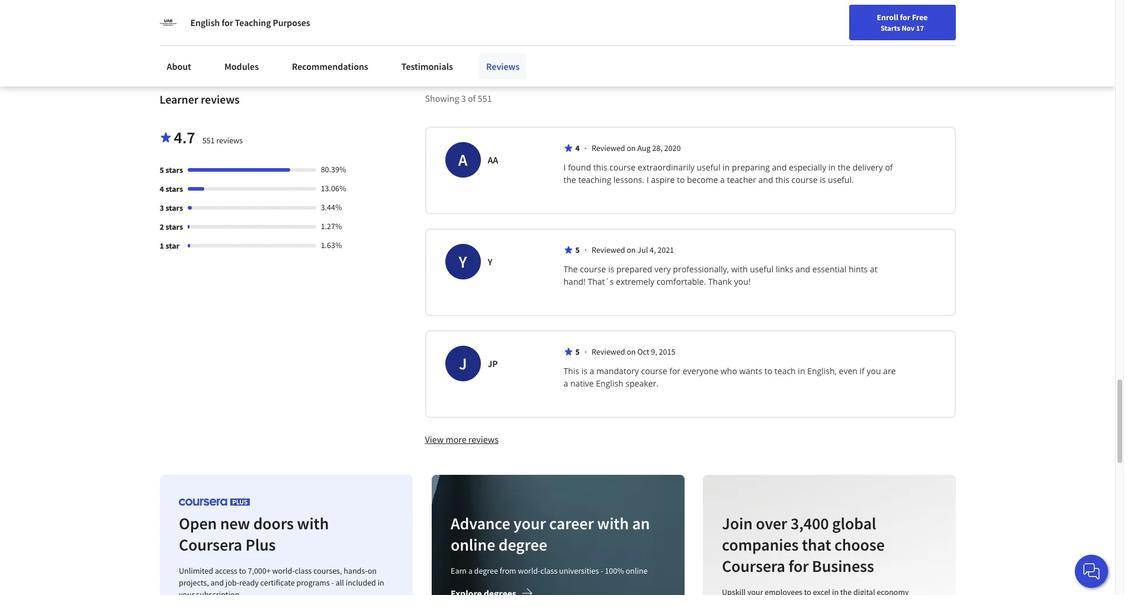 Task type: locate. For each thing, give the bounding box(es) containing it.
show notifications image
[[956, 15, 970, 29]]

0 vertical spatial of
[[468, 93, 476, 105]]

your
[[804, 14, 820, 24], [513, 513, 546, 535], [179, 590, 194, 596]]

enroll
[[877, 12, 899, 23]]

everyone
[[683, 366, 719, 377]]

mandatory
[[597, 366, 639, 377]]

1 horizontal spatial this
[[776, 174, 790, 186]]

- left 100%
[[601, 566, 603, 577]]

to
[[677, 174, 685, 186], [765, 366, 773, 377], [239, 566, 246, 577]]

1 horizontal spatial world-
[[518, 566, 540, 577]]

0 vertical spatial degree
[[498, 535, 547, 556]]

doors
[[253, 513, 294, 535]]

to inside this is a mandatory course for everyone who wants to teach in english, even if you are a native english speaker.
[[765, 366, 773, 377]]

find your new career link
[[781, 12, 867, 27]]

purposes
[[273, 17, 310, 28]]

useful
[[697, 162, 721, 173], [750, 264, 774, 275]]

0 horizontal spatial your
[[179, 590, 194, 596]]

english inside this is a mandatory course for everyone who wants to teach in english, even if you are a native english speaker.
[[596, 378, 624, 390]]

1 vertical spatial 4
[[160, 184, 164, 195]]

the up useful.
[[838, 162, 851, 173]]

with for advance your career with an online degree
[[597, 513, 629, 535]]

3 right showing
[[462, 93, 466, 105]]

reviews for 551 reviews
[[217, 135, 243, 146]]

course
[[610, 162, 636, 173], [792, 174, 818, 186], [580, 264, 606, 275], [642, 366, 668, 377]]

on for a
[[627, 143, 636, 154]]

stars for 2 stars
[[166, 222, 183, 233]]

0 vertical spatial 551
[[478, 93, 492, 105]]

0 horizontal spatial online
[[451, 535, 495, 556]]

stars up 4 stars
[[166, 165, 183, 176]]

programs
[[296, 578, 330, 589]]

world- right from
[[518, 566, 540, 577]]

online up earn
[[451, 535, 495, 556]]

3 stars from the top
[[166, 203, 183, 214]]

modules link
[[217, 53, 266, 79]]

world- up certificate
[[272, 566, 295, 577]]

1 horizontal spatial coursera
[[722, 556, 786, 577]]

2 horizontal spatial your
[[804, 14, 820, 24]]

this is a mandatory course for everyone who wants to teach in english, even if you are a native english speaker.
[[564, 366, 899, 390]]

and inside the unlimited access to 7,000+ world-class courses, hands-on projects, and job-ready certificate programs - all included in your subscription
[[210, 578, 224, 589]]

job-
[[225, 578, 239, 589]]

0 vertical spatial useful
[[697, 162, 721, 173]]

find your new career
[[787, 14, 861, 24]]

2 vertical spatial to
[[239, 566, 246, 577]]

0 vertical spatial -
[[601, 566, 603, 577]]

in up useful.
[[829, 162, 836, 173]]

2 vertical spatial 5
[[576, 347, 580, 358]]

useful inside i found this course extraordinarily useful in preparing and especially in the delivery of the teaching lessons. i aspire to become a teacher and this course is useful.
[[697, 162, 721, 173]]

your inside advance your career with an online degree
[[513, 513, 546, 535]]

reviewed for j
[[592, 347, 626, 358]]

2 reviewed from the top
[[592, 245, 626, 256]]

1 horizontal spatial to
[[677, 174, 685, 186]]

that
[[802, 535, 832, 556]]

0 horizontal spatial 551
[[202, 135, 215, 146]]

0 vertical spatial reviews
[[201, 92, 240, 107]]

i left the aspire
[[647, 174, 649, 186]]

coursera
[[179, 535, 242, 556], [722, 556, 786, 577]]

0 vertical spatial is
[[820, 174, 826, 186]]

your for find
[[804, 14, 820, 24]]

the course is prepared very professionally, with useful links and essential hints at hand! that´s extremely comfortable. thank you!
[[564, 264, 880, 288]]

reviewed
[[592, 143, 626, 154], [592, 245, 626, 256], [592, 347, 626, 358]]

your right find
[[804, 14, 820, 24]]

online
[[451, 535, 495, 556], [626, 566, 648, 577]]

1.63%
[[321, 240, 342, 251]]

class for courses,
[[295, 566, 312, 577]]

to up ready at the bottom left
[[239, 566, 246, 577]]

0 horizontal spatial -
[[331, 578, 334, 589]]

0 horizontal spatial class
[[295, 566, 312, 577]]

world- inside the unlimited access to 7,000+ world-class courses, hands-on projects, and job-ready certificate programs - all included in your subscription
[[272, 566, 295, 577]]

0 horizontal spatial english
[[191, 17, 220, 28]]

course up lessons.
[[610, 162, 636, 173]]

3,400
[[791, 513, 829, 535]]

lessons.
[[614, 174, 645, 186]]

1 vertical spatial the
[[564, 174, 577, 186]]

and right links
[[796, 264, 811, 275]]

4
[[576, 143, 580, 154], [160, 184, 164, 195]]

course up the speaker.
[[642, 366, 668, 377]]

2 stars from the top
[[166, 184, 183, 195]]

of right showing
[[468, 93, 476, 105]]

in inside the unlimited access to 7,000+ world-class courses, hands-on projects, and job-ready certificate programs - all included in your subscription
[[378, 578, 384, 589]]

stars right 2
[[166, 222, 183, 233]]

your left career on the bottom of page
[[513, 513, 546, 535]]

on
[[627, 143, 636, 154], [627, 245, 636, 256], [627, 347, 636, 358], [368, 566, 377, 577]]

in right "included"
[[378, 578, 384, 589]]

world- for 7,000+
[[272, 566, 295, 577]]

0 horizontal spatial 4
[[160, 184, 164, 195]]

to right the aspire
[[677, 174, 685, 186]]

0 horizontal spatial with
[[297, 513, 329, 535]]

with up 'you!'
[[732, 264, 748, 275]]

a
[[721, 174, 725, 186], [590, 366, 595, 377], [564, 378, 569, 390], [468, 566, 472, 577]]

aug
[[638, 143, 651, 154]]

reviewed on aug 28, 2020
[[592, 143, 681, 154]]

advance
[[451, 513, 510, 535]]

1 horizontal spatial your
[[513, 513, 546, 535]]

modules
[[225, 60, 259, 72]]

1 vertical spatial your
[[513, 513, 546, 535]]

0 vertical spatial 5
[[160, 165, 164, 176]]

1 horizontal spatial 4
[[576, 143, 580, 154]]

reviews down modules link
[[201, 92, 240, 107]]

0 vertical spatial reviewed
[[592, 143, 626, 154]]

1 horizontal spatial online
[[626, 566, 648, 577]]

the
[[838, 162, 851, 173], [564, 174, 577, 186]]

world-
[[272, 566, 295, 577], [518, 566, 540, 577]]

1 stars from the top
[[166, 165, 183, 176]]

your for advance
[[513, 513, 546, 535]]

useful up become
[[697, 162, 721, 173]]

about link
[[160, 53, 198, 79]]

1 horizontal spatial is
[[609, 264, 615, 275]]

2 vertical spatial your
[[179, 590, 194, 596]]

wants
[[740, 366, 763, 377]]

1 class from the left
[[295, 566, 312, 577]]

your down the projects,
[[179, 590, 194, 596]]

included
[[346, 578, 376, 589]]

1 horizontal spatial of
[[886, 162, 894, 173]]

1 vertical spatial 5
[[576, 245, 580, 256]]

1 vertical spatial reviewed
[[592, 245, 626, 256]]

1 world- from the left
[[272, 566, 295, 577]]

english for english for teaching purposes
[[191, 17, 220, 28]]

for down 3,400
[[789, 556, 809, 577]]

is up that´s
[[609, 264, 615, 275]]

5 up this
[[576, 347, 580, 358]]

hands-
[[344, 566, 368, 577]]

5 up 4 stars
[[160, 165, 164, 176]]

is
[[820, 174, 826, 186], [609, 264, 615, 275], [582, 366, 588, 377]]

stars
[[166, 165, 183, 176], [166, 184, 183, 195], [166, 203, 183, 214], [166, 222, 183, 233]]

stars up 2 stars on the top of page
[[166, 203, 183, 214]]

certificate
[[260, 578, 295, 589]]

1 vertical spatial is
[[609, 264, 615, 275]]

4 up found
[[576, 143, 580, 154]]

j
[[459, 353, 467, 375]]

1 vertical spatial reviews
[[217, 135, 243, 146]]

degree up from
[[498, 535, 547, 556]]

access
[[215, 566, 237, 577]]

to left teach
[[765, 366, 773, 377]]

0 vertical spatial this
[[594, 162, 608, 173]]

2 class from the left
[[540, 566, 557, 577]]

a left teacher
[[721, 174, 725, 186]]

english inside button
[[889, 13, 917, 25]]

1 vertical spatial of
[[886, 162, 894, 173]]

english for teaching purposes
[[191, 17, 310, 28]]

3 reviewed from the top
[[592, 347, 626, 358]]

with left an
[[597, 513, 629, 535]]

found
[[568, 162, 591, 173]]

ready
[[239, 578, 259, 589]]

with inside advance your career with an online degree
[[597, 513, 629, 535]]

this down especially
[[776, 174, 790, 186]]

english
[[889, 13, 917, 25], [191, 17, 220, 28], [596, 378, 624, 390]]

1 horizontal spatial useful
[[750, 264, 774, 275]]

useful.
[[829, 174, 854, 186]]

and up subscription
[[210, 578, 224, 589]]

1 vertical spatial to
[[765, 366, 773, 377]]

to inside the unlimited access to 7,000+ world-class courses, hands-on projects, and job-ready certificate programs - all included in your subscription
[[239, 566, 246, 577]]

plus
[[245, 535, 276, 556]]

None search field
[[169, 7, 453, 31]]

on left jul
[[627, 245, 636, 256]]

0 horizontal spatial this
[[594, 162, 608, 173]]

28,
[[653, 143, 663, 154]]

1 horizontal spatial the
[[838, 162, 851, 173]]

1 horizontal spatial -
[[601, 566, 603, 577]]

- left all
[[331, 578, 334, 589]]

5
[[160, 165, 164, 176], [576, 245, 580, 256], [576, 347, 580, 358]]

coursera plus image
[[179, 499, 250, 506]]

1 vertical spatial i
[[647, 174, 649, 186]]

and inside the course is prepared very professionally, with useful links and essential hints at hand! that´s extremely comfortable. thank you!
[[796, 264, 811, 275]]

about
[[167, 60, 191, 72]]

a right earn
[[468, 566, 472, 577]]

of right delivery
[[886, 162, 894, 173]]

class up the programs
[[295, 566, 312, 577]]

0 horizontal spatial is
[[582, 366, 588, 377]]

useful left links
[[750, 264, 774, 275]]

1 horizontal spatial with
[[597, 513, 629, 535]]

showing
[[425, 93, 460, 105]]

551 down reviews link
[[478, 93, 492, 105]]

551 right 4.7
[[202, 135, 215, 146]]

for down 2015
[[670, 366, 681, 377]]

2 horizontal spatial is
[[820, 174, 826, 186]]

1 horizontal spatial class
[[540, 566, 557, 577]]

is left useful.
[[820, 174, 826, 186]]

1 vertical spatial this
[[776, 174, 790, 186]]

reviews
[[201, 92, 240, 107], [217, 135, 243, 146], [469, 434, 499, 446]]

3 up 2
[[160, 203, 164, 214]]

0 horizontal spatial useful
[[697, 162, 721, 173]]

0 vertical spatial to
[[677, 174, 685, 186]]

is inside this is a mandatory course for everyone who wants to teach in english, even if you are a native english speaker.
[[582, 366, 588, 377]]

0 vertical spatial i
[[564, 162, 566, 173]]

551 reviews
[[202, 135, 243, 146]]

reviewed for a
[[592, 143, 626, 154]]

with inside the course is prepared very professionally, with useful links and essential hints at hand! that´s extremely comfortable. thank you!
[[732, 264, 748, 275]]

reviews right more
[[469, 434, 499, 446]]

0 horizontal spatial 3
[[160, 203, 164, 214]]

coursera up unlimited
[[179, 535, 242, 556]]

5 stars
[[160, 165, 183, 176]]

0 vertical spatial online
[[451, 535, 495, 556]]

reviewed up 'mandatory'
[[592, 347, 626, 358]]

and down preparing
[[759, 174, 774, 186]]

0 vertical spatial your
[[804, 14, 820, 24]]

0 horizontal spatial world-
[[272, 566, 295, 577]]

reviewed on oct 9, 2015
[[592, 347, 676, 358]]

this up "teaching"
[[594, 162, 608, 173]]

extraordinarily
[[638, 162, 695, 173]]

recommendations link
[[285, 53, 376, 79]]

preparing
[[732, 162, 770, 173]]

1 vertical spatial useful
[[750, 264, 774, 275]]

for left teaching on the top of the page
[[222, 17, 233, 28]]

with inside 'open new doors with coursera plus'
[[297, 513, 329, 535]]

in up teacher
[[723, 162, 730, 173]]

teaching
[[235, 17, 271, 28]]

nov
[[902, 23, 915, 33]]

degree inside advance your career with an online degree
[[498, 535, 547, 556]]

online right 100%
[[626, 566, 648, 577]]

is inside the course is prepared very professionally, with useful links and essential hints at hand! that´s extremely comfortable. thank you!
[[609, 264, 615, 275]]

english for english
[[889, 13, 917, 25]]

1
[[160, 241, 164, 251]]

i left found
[[564, 162, 566, 173]]

y
[[459, 251, 467, 273], [488, 256, 493, 268]]

class for universities
[[540, 566, 557, 577]]

reviews right 4.7
[[217, 135, 243, 146]]

2 vertical spatial reviewed
[[592, 347, 626, 358]]

class left universities
[[540, 566, 557, 577]]

1 vertical spatial -
[[331, 578, 334, 589]]

english,
[[808, 366, 837, 377]]

the down found
[[564, 174, 577, 186]]

2 vertical spatial is
[[582, 366, 588, 377]]

2015
[[659, 347, 676, 358]]

reviewed up prepared at right top
[[592, 245, 626, 256]]

an
[[632, 513, 650, 535]]

1 vertical spatial degree
[[474, 566, 498, 577]]

0 horizontal spatial the
[[564, 174, 577, 186]]

with right doors
[[297, 513, 329, 535]]

is up native
[[582, 366, 588, 377]]

course up that´s
[[580, 264, 606, 275]]

earn a degree from world-class universities - 100% online
[[451, 566, 648, 577]]

coursera down join
[[722, 556, 786, 577]]

2 horizontal spatial to
[[765, 366, 773, 377]]

in right teach
[[799, 366, 806, 377]]

testimonials
[[402, 60, 453, 72]]

0 vertical spatial 3
[[462, 93, 466, 105]]

reviewed up "teaching"
[[592, 143, 626, 154]]

3.44%
[[321, 202, 342, 213]]

coursera inside 'open new doors with coursera plus'
[[179, 535, 242, 556]]

4 stars from the top
[[166, 222, 183, 233]]

2 stars
[[160, 222, 183, 233]]

0 horizontal spatial to
[[239, 566, 246, 577]]

useful inside the course is prepared very professionally, with useful links and essential hints at hand! that´s extremely comfortable. thank you!
[[750, 264, 774, 275]]

degree left from
[[474, 566, 498, 577]]

1 horizontal spatial english
[[596, 378, 624, 390]]

teaching
[[579, 174, 612, 186]]

0 vertical spatial 4
[[576, 143, 580, 154]]

stars for 5 stars
[[166, 165, 183, 176]]

0 horizontal spatial of
[[468, 93, 476, 105]]

class inside the unlimited access to 7,000+ world-class courses, hands-on projects, and job-ready certificate programs - all included in your subscription
[[295, 566, 312, 577]]

on left aug at the top right of the page
[[627, 143, 636, 154]]

universities
[[559, 566, 599, 577]]

essential
[[813, 264, 847, 275]]

for inside this is a mandatory course for everyone who wants to teach in english, even if you are a native english speaker.
[[670, 366, 681, 377]]

reviews for learner reviews
[[201, 92, 240, 107]]

5 up the
[[576, 245, 580, 256]]

this
[[564, 366, 580, 377]]

1 reviewed from the top
[[592, 143, 626, 154]]

2 horizontal spatial english
[[889, 13, 917, 25]]

on left oct
[[627, 347, 636, 358]]

2 horizontal spatial with
[[732, 264, 748, 275]]

for up nov
[[901, 12, 911, 23]]

0 horizontal spatial y
[[459, 251, 467, 273]]

stars up the 3 stars
[[166, 184, 183, 195]]

4 for 4
[[576, 143, 580, 154]]

4 down 5 stars
[[160, 184, 164, 195]]

that´s
[[588, 276, 614, 288]]

2 vertical spatial reviews
[[469, 434, 499, 446]]

2 world- from the left
[[518, 566, 540, 577]]

0 horizontal spatial coursera
[[179, 535, 242, 556]]

5 for y
[[576, 245, 580, 256]]

on up "included"
[[368, 566, 377, 577]]



Task type: describe. For each thing, give the bounding box(es) containing it.
jul
[[638, 245, 649, 256]]

global
[[833, 513, 877, 535]]

9,
[[652, 347, 658, 358]]

coursera inside the join over 3,400 global companies that choose coursera for business
[[722, 556, 786, 577]]

free
[[913, 12, 928, 23]]

view more reviews
[[425, 434, 499, 446]]

for inside enroll for free starts nov 17
[[901, 12, 911, 23]]

from
[[500, 566, 516, 577]]

1 vertical spatial 551
[[202, 135, 215, 146]]

a inside i found this course extraordinarily useful in preparing and especially in the delivery of the teaching lessons. i aspire to become a teacher and this course is useful.
[[721, 174, 725, 186]]

- inside the unlimited access to 7,000+ world-class courses, hands-on projects, and job-ready certificate programs - all included in your subscription
[[331, 578, 334, 589]]

2020
[[665, 143, 681, 154]]

world- for from
[[518, 566, 540, 577]]

star
[[166, 241, 180, 251]]

4.7
[[174, 127, 195, 148]]

become
[[688, 174, 719, 186]]

jp
[[488, 358, 498, 370]]

join over 3,400 global companies that choose coursera for business
[[722, 513, 885, 577]]

courses,
[[313, 566, 342, 577]]

a
[[459, 150, 468, 171]]

earn
[[451, 566, 466, 577]]

business
[[812, 556, 875, 577]]

new
[[821, 14, 837, 24]]

learner reviews
[[160, 92, 240, 107]]

1 vertical spatial 3
[[160, 203, 164, 214]]

view more reviews link
[[425, 433, 499, 446]]

1 horizontal spatial y
[[488, 256, 493, 268]]

4,
[[650, 245, 656, 256]]

recommendations
[[292, 60, 369, 72]]

comfortable.
[[657, 276, 707, 288]]

1 star
[[160, 241, 180, 251]]

career
[[549, 513, 594, 535]]

on for y
[[627, 245, 636, 256]]

thank
[[709, 276, 732, 288]]

you
[[867, 366, 882, 377]]

join
[[722, 513, 753, 535]]

reviews link
[[479, 53, 527, 79]]

showing 3 of 551
[[425, 93, 492, 105]]

new
[[220, 513, 250, 535]]

even
[[840, 366, 858, 377]]

with for open new doors with coursera plus
[[297, 513, 329, 535]]

is inside i found this course extraordinarily useful in preparing and especially in the delivery of the teaching lessons. i aspire to become a teacher and this course is useful.
[[820, 174, 826, 186]]

prepared
[[617, 264, 653, 275]]

more
[[446, 434, 467, 446]]

a down this
[[564, 378, 569, 390]]

for inside the join over 3,400 global companies that choose coursera for business
[[789, 556, 809, 577]]

on inside the unlimited access to 7,000+ world-class courses, hands-on projects, and job-ready certificate programs - all included in your subscription
[[368, 566, 377, 577]]

of inside i found this course extraordinarily useful in preparing and especially in the delivery of the teaching lessons. i aspire to become a teacher and this course is useful.
[[886, 162, 894, 173]]

1 vertical spatial online
[[626, 566, 648, 577]]

course inside this is a mandatory course for everyone who wants to teach in english, even if you are a native english speaker.
[[642, 366, 668, 377]]

who
[[721, 366, 738, 377]]

5 for j
[[576, 347, 580, 358]]

on for j
[[627, 347, 636, 358]]

1 horizontal spatial i
[[647, 174, 649, 186]]

very
[[655, 264, 671, 275]]

all
[[336, 578, 344, 589]]

4 for 4 stars
[[160, 184, 164, 195]]

testimonials link
[[395, 53, 460, 79]]

0 horizontal spatial i
[[564, 162, 566, 173]]

companies
[[722, 535, 799, 556]]

chat with us image
[[1083, 562, 1102, 581]]

universitat autònoma de barcelona image
[[160, 14, 176, 31]]

are
[[884, 366, 896, 377]]

13.06%
[[321, 183, 346, 194]]

stars for 3 stars
[[166, 203, 183, 214]]

i found this course extraordinarily useful in preparing and especially in the delivery of the teaching lessons. i aspire to become a teacher and this course is useful.
[[564, 162, 896, 186]]

in inside this is a mandatory course for everyone who wants to teach in english, even if you are a native english speaker.
[[799, 366, 806, 377]]

choose
[[835, 535, 885, 556]]

open
[[179, 513, 217, 535]]

4 stars
[[160, 184, 183, 195]]

17
[[917, 23, 925, 33]]

1 horizontal spatial 551
[[478, 93, 492, 105]]

oct
[[638, 347, 650, 358]]

especially
[[789, 162, 827, 173]]

100%
[[605, 566, 624, 577]]

if
[[860, 366, 865, 377]]

hints
[[849, 264, 868, 275]]

reviewed for y
[[592, 245, 626, 256]]

1 horizontal spatial 3
[[462, 93, 466, 105]]

aa
[[488, 154, 498, 166]]

learner
[[160, 92, 199, 107]]

reviews
[[487, 60, 520, 72]]

7,000+
[[248, 566, 270, 577]]

enroll for free starts nov 17
[[877, 12, 928, 33]]

a up native
[[590, 366, 595, 377]]

and left especially
[[773, 162, 787, 173]]

find
[[787, 14, 802, 24]]

2021
[[658, 245, 675, 256]]

advance your career with an online degree
[[451, 513, 650, 556]]

course inside the course is prepared very professionally, with useful links and essential hints at hand! that´s extremely comfortable. thank you!
[[580, 264, 606, 275]]

native
[[571, 378, 594, 390]]

you!
[[735, 276, 751, 288]]

career
[[839, 14, 861, 24]]

your inside the unlimited access to 7,000+ world-class courses, hands-on projects, and job-ready certificate programs - all included in your subscription
[[179, 590, 194, 596]]

online inside advance your career with an online degree
[[451, 535, 495, 556]]

subscription
[[196, 590, 239, 596]]

to inside i found this course extraordinarily useful in preparing and especially in the delivery of the teaching lessons. i aspire to become a teacher and this course is useful.
[[677, 174, 685, 186]]

stars for 4 stars
[[166, 184, 183, 195]]

speaker.
[[626, 378, 659, 390]]

reviews inside view more reviews 'link'
[[469, 434, 499, 446]]

at
[[871, 264, 878, 275]]

0 vertical spatial the
[[838, 162, 851, 173]]

starts
[[881, 23, 901, 33]]

course down especially
[[792, 174, 818, 186]]



Task type: vqa. For each thing, say whether or not it's contained in the screenshot.
bottom "Meta"
no



